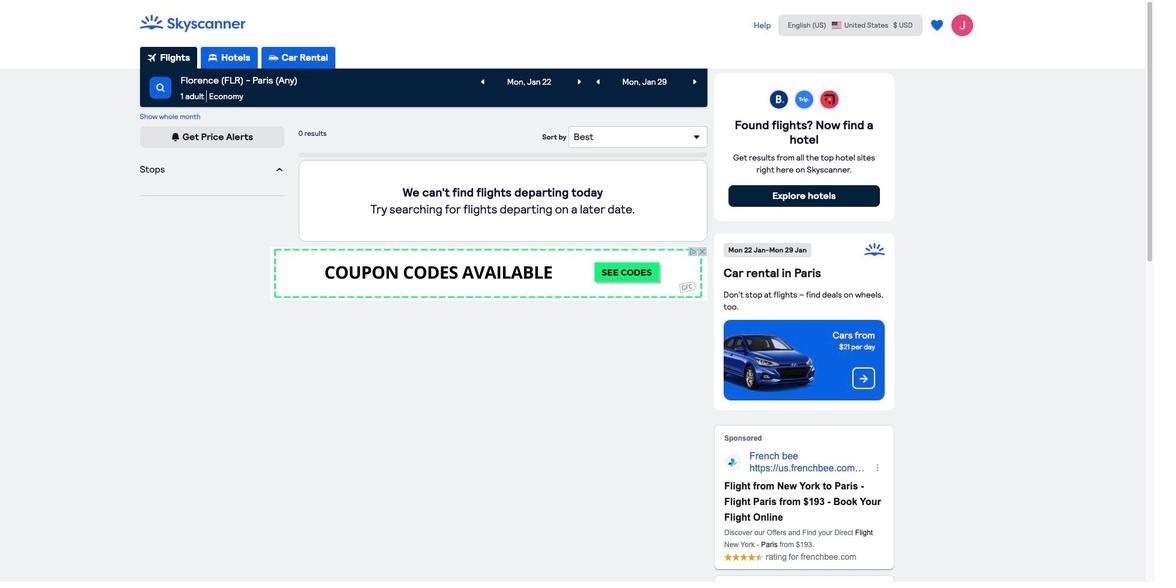 Task type: describe. For each thing, give the bounding box(es) containing it.
us image
[[831, 21, 842, 29]]

account image
[[952, 14, 973, 36]]

rtl support__mdkxy image for monday, january 29, 2024 text box
[[593, 77, 603, 87]]

hotels.com element
[[817, 88, 842, 113]]

Monday, January 22, 2024 text field
[[490, 71, 569, 93]]

rtl support__zwuwn image
[[859, 373, 869, 384]]

car rental in paris image
[[724, 327, 818, 397]]

trip.com element
[[792, 88, 817, 113]]

desktop__njgyo image
[[269, 53, 278, 63]]

rtl support__ywe2m image
[[171, 132, 180, 142]]

booking.com image
[[767, 88, 792, 113]]

Monday, January 29, 2024 text field
[[606, 71, 684, 93]]



Task type: locate. For each thing, give the bounding box(es) containing it.
rtl support__mdkxy image right monday, january 22, 2024 text box
[[575, 77, 584, 87]]

hotels.com image
[[817, 88, 842, 113]]

1 horizontal spatial rtl support__mdkxy image
[[478, 77, 487, 87]]

advertisement element
[[270, 247, 708, 301]]

None field
[[140, 69, 708, 107]]

1 rtl support__mdkxy image from the left
[[575, 77, 584, 87]]

rtl support__mdkxy image for monday, january 29, 2024 text box
[[690, 77, 700, 87]]

rtl support__mdkxy image
[[478, 77, 487, 87], [593, 77, 603, 87], [155, 83, 165, 93]]

progress bar
[[299, 153, 708, 158]]

desktop__njgyo image
[[208, 53, 218, 63]]

1 horizontal spatial rtl support__mdkxy image
[[690, 77, 700, 87]]

rtl support__mdkxy image right monday, january 29, 2024 text box
[[690, 77, 700, 87]]

trip.com image
[[792, 88, 817, 113]]

rtl support__mdkxy image
[[575, 77, 584, 87], [690, 77, 700, 87]]

0 horizontal spatial rtl support__mdkxy image
[[575, 77, 584, 87]]

rtl support__mdkxy image down active__n2u0z image on the left
[[155, 83, 165, 93]]

2 horizontal spatial rtl support__mdkxy image
[[593, 77, 603, 87]]

rtl support__mdkxy image for monday, january 22, 2024 text box
[[575, 77, 584, 87]]

2 rtl support__mdkxy image from the left
[[690, 77, 700, 87]]

rtl support__mdkxy image left monday, january 22, 2024 text box
[[478, 77, 487, 87]]

0 horizontal spatial rtl support__mdkxy image
[[155, 83, 165, 93]]

active__n2u0z image
[[147, 53, 157, 63]]

rtl support__mdkxy image left monday, january 29, 2024 text box
[[593, 77, 603, 87]]

rtl support__mdkxy image for monday, january 22, 2024 text box
[[478, 77, 487, 87]]

booking.com element
[[767, 88, 792, 113]]

flipped__yjyym image
[[275, 165, 284, 174]]



Task type: vqa. For each thing, say whether or not it's contained in the screenshot.
'Monday, January 22, 2024' text field
yes



